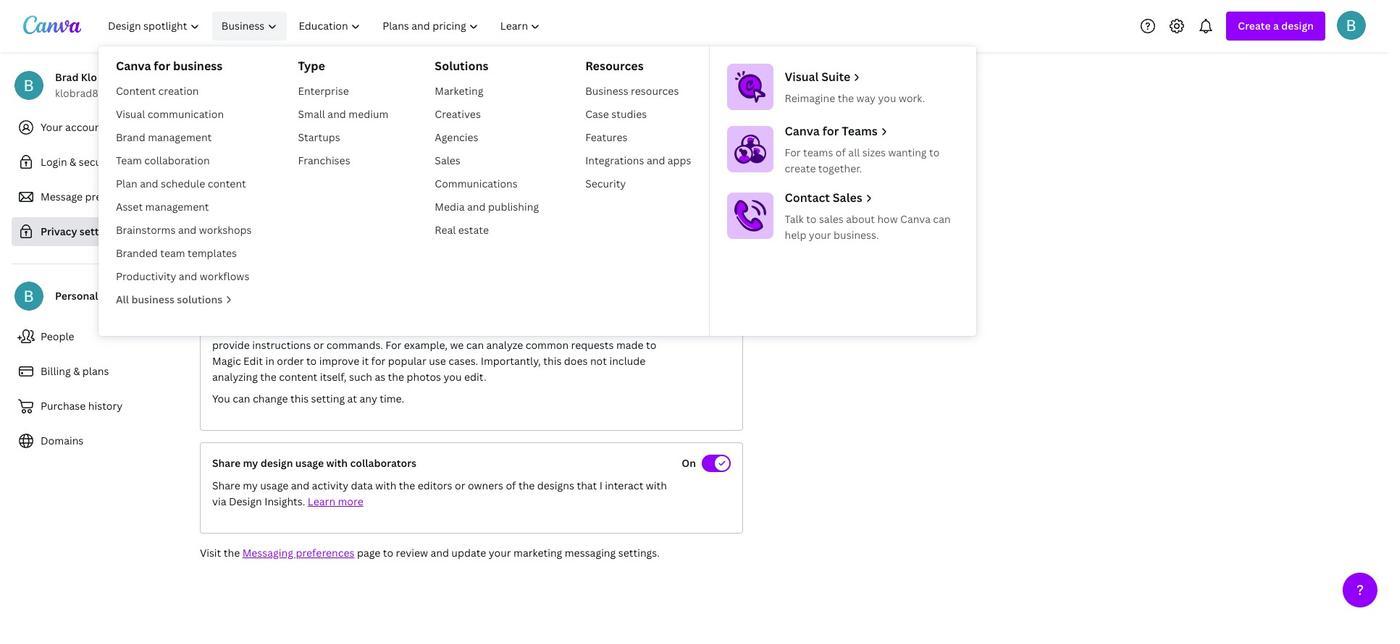 Task type: vqa. For each thing, say whether or not it's contained in the screenshot.


Task type: locate. For each thing, give the bounding box(es) containing it.
information down features. in the left top of the page
[[270, 301, 328, 314]]

my for usage
[[243, 479, 258, 493]]

business up content creation link
[[173, 58, 222, 74]]

edit
[[243, 354, 263, 368]]

visual up the brand
[[116, 107, 145, 121]]

0 horizontal spatial prompts
[[339, 166, 381, 180]]

prompts down text
[[339, 166, 381, 180]]

0 horizontal spatial party
[[469, 134, 495, 148]]

general up general
[[232, 301, 268, 314]]

ai.
[[413, 182, 426, 196]]

1 vertical spatial business
[[585, 84, 628, 98]]

with inside your general usage and activity on canva can contribute to the ongoing development of better ai features. unless you turn this off, canva and our trusted third-party partners may use general information with strict controls and policies in place.
[[331, 301, 352, 314]]

0 vertical spatial unless
[[434, 112, 466, 125]]

messaging
[[242, 546, 293, 560]]

such
[[349, 370, 372, 384]]

message
[[41, 190, 83, 204]]

you inside your general usage and activity on canva can contribute to the ongoing development of better ai features. unless you turn this off, canva and our trusted third-party partners may use general information with strict controls and policies in place.
[[338, 285, 356, 298]]

sales
[[435, 154, 461, 167], [833, 190, 862, 206]]

better down the workflows
[[212, 285, 243, 298]]

can
[[933, 212, 951, 226], [414, 269, 432, 282], [466, 338, 484, 352], [233, 392, 250, 406]]

0 horizontal spatial sales
[[435, 154, 461, 167]]

1 horizontal spatial partners
[[589, 285, 631, 298]]

design inside dropdown button
[[1281, 19, 1314, 33]]

your for your general usage and activity helps canva build better ai features unless you turn this off
[[212, 246, 235, 260]]

share inside share my usage and activity data with the editors or owners of the designs that i interact with via design insights.
[[212, 479, 240, 493]]

the down features
[[501, 269, 518, 282]]

top level navigation element
[[99, 12, 976, 336]]

0 horizontal spatial business
[[221, 19, 265, 33]]

of inside unless you turn this on, canva and our trusted third-party partners will not train ai using your content, which includes the text in your designs and your uploads (such as photos, videos, audio, and files). even the prompts you use for products like magic write are considered part of your content and are not used to train ai.
[[212, 182, 222, 196]]

1 vertical spatial business
[[131, 293, 174, 306]]

off
[[647, 246, 661, 260]]

unless up content,
[[212, 134, 245, 148]]

2 my from the top
[[243, 479, 258, 493]]

party inside unless you turn this on, canva and our trusted third-party partners will not train ai using your content, which includes the text in your designs and your uploads (such as photos, videos, audio, and files). even the prompts you use for products like magic write are considered part of your content and are not used to train ai.
[[469, 134, 495, 148]]

use down example,
[[429, 354, 446, 368]]

real estate
[[435, 223, 489, 237]]

2 share from the top
[[212, 479, 240, 493]]

0 horizontal spatial third-
[[441, 134, 469, 148]]

0 vertical spatial for
[[785, 146, 801, 159]]

billing & plans link
[[12, 357, 188, 386]]

1 vertical spatial my
[[243, 479, 258, 493]]

are down even
[[312, 182, 327, 196]]

plan and schedule content link
[[110, 172, 257, 196]]

purchase
[[41, 399, 86, 413]]

train up photos,
[[580, 134, 603, 148]]

activity up learn more
[[312, 479, 348, 493]]

1 vertical spatial for
[[386, 338, 402, 352]]

management for asset management
[[145, 200, 209, 214]]

visual inside visual communication link
[[116, 107, 145, 121]]

not inside general information includes color and font preferences, search queries, and prompts that provide instructions or commands. for example, we can analyze common requests made to magic edit in order to improve it for popular use cases. importantly, this does not include analyzing the content itself, such as the photos you edit.
[[590, 354, 607, 368]]

design right a
[[1281, 19, 1314, 33]]

use up general
[[212, 301, 229, 314]]

common
[[526, 338, 569, 352]]

unless inside your general usage and activity on canva can contribute to the ongoing development of better ai features. unless you turn this off, canva and our trusted third-party partners may use general information with strict controls and policies in place.
[[303, 285, 336, 298]]

1 vertical spatial activity
[[327, 269, 364, 282]]

0 vertical spatial management
[[148, 130, 212, 144]]

your
[[212, 112, 235, 125], [41, 120, 63, 134], [212, 246, 235, 260], [212, 269, 234, 282]]

1 horizontal spatial trusted
[[494, 285, 530, 298]]

1 vertical spatial third-
[[533, 285, 560, 298]]

share for share my design usage with collaborators
[[212, 456, 241, 470]]

creation
[[158, 84, 199, 98]]

0 vertical spatial information
[[270, 301, 328, 314]]

of
[[836, 146, 846, 159], [212, 182, 222, 196], [629, 269, 639, 282], [506, 479, 516, 493]]

for up teams
[[823, 123, 839, 139]]

general up features. in the left top of the page
[[237, 269, 273, 282]]

1 vertical spatial partners
[[589, 285, 631, 298]]

of down audio,
[[212, 182, 222, 196]]

better inside your general usage and activity on canva can contribute to the ongoing development of better ai features. unless you turn this off, canva and our trusted third-party partners may use general information with strict controls and policies in place.
[[212, 285, 243, 298]]

ai up integrations
[[606, 134, 616, 148]]

0 vertical spatial party
[[469, 134, 495, 148]]

activity inside share my usage and activity data with the editors or owners of the designs that i interact with via design insights.
[[312, 479, 348, 493]]

0 horizontal spatial better
[[212, 285, 243, 298]]

0 vertical spatial &
[[70, 155, 76, 169]]

you down cases.
[[444, 370, 462, 384]]

0 vertical spatial that
[[634, 322, 654, 336]]

for right it
[[371, 354, 386, 368]]

collaborators
[[350, 456, 416, 470]]

this inside unless you turn this on, canva and our trusted third-party partners will not train ai using your content, which includes the text in your designs and your uploads (such as photos, videos, audio, and files). even the prompts you use for products like magic write are considered part of your content and are not used to train ai.
[[291, 134, 310, 148]]

this inside general information includes color and font preferences, search queries, and prompts that provide instructions or commands. for example, we can analyze common requests made to magic edit in order to improve it for popular use cases. importantly, this does not include analyzing the content itself, such as the photos you edit.
[[543, 354, 562, 368]]

to inside unless you turn this on, canva and our trusted third-party partners will not train ai using your content, which includes the text in your designs and your uploads (such as photos, videos, audio, and files). even the prompts you use for products like magic write are considered part of your content and are not used to train ai.
[[375, 182, 385, 196]]

0 vertical spatial my
[[243, 456, 258, 470]]

third- inside your general usage and activity on canva can contribute to the ongoing development of better ai features. unless you turn this off, canva and our trusted third-party partners may use general information with strict controls and policies in place.
[[533, 285, 560, 298]]

designs inside unless you turn this on, canva and our trusted third-party partners will not train ai using your content, which includes the text in your designs and your uploads (such as photos, videos, audio, and files). even the prompts you use for products like magic write are considered part of your content and are not used to train ai.
[[408, 150, 445, 164]]

billing & plans
[[41, 364, 109, 378]]

design up insights.
[[261, 456, 293, 470]]

business down productivity
[[131, 293, 174, 306]]

your inside your general usage and activity on canva can contribute to the ongoing development of better ai features. unless you turn this off, canva and our trusted third-party partners may use general information with strict controls and policies in place.
[[212, 269, 234, 282]]

0 vertical spatial activity
[[328, 246, 366, 260]]

information
[[270, 301, 328, 314], [253, 322, 310, 336]]

our up policies
[[475, 285, 492, 298]]

1 vertical spatial used
[[349, 182, 372, 196]]

part
[[641, 166, 662, 180]]

your general usage and activity on canva can contribute to the ongoing development of better ai features. unless you turn this off, canva and our trusted third-party partners may use general information with strict controls and policies in place.
[[212, 269, 654, 314]]

domains
[[41, 434, 84, 448]]

trusted up place. at the left of the page
[[494, 285, 530, 298]]

general for your general usage and activity on canva can contribute to the ongoing development of better ai features. unless you turn this off, canva and our trusted third-party partners may use general information with strict controls and policies in place.
[[237, 269, 273, 282]]

requests
[[571, 338, 614, 352]]

0 vertical spatial as
[[564, 150, 574, 164]]

that up 'made'
[[634, 322, 654, 336]]

for inside for teams of all sizes wanting to create together.
[[785, 146, 801, 159]]

visual communication
[[116, 107, 224, 121]]

unless up the agencies at top
[[434, 112, 466, 125]]

content inside business menu
[[208, 177, 246, 190]]

1 horizontal spatial for
[[785, 146, 801, 159]]

management down plan and schedule content
[[145, 200, 209, 214]]

& for billing
[[73, 364, 80, 378]]

0 horizontal spatial partners
[[498, 134, 539, 148]]

you down your content on canva is not used to train ai unless you turn this on
[[383, 166, 402, 180]]

features.
[[258, 285, 301, 298]]

activity
[[328, 246, 366, 260], [327, 269, 364, 282], [312, 479, 348, 493]]

party down "development"
[[560, 285, 586, 298]]

using
[[618, 134, 644, 148]]

0 vertical spatial prompts
[[339, 166, 381, 180]]

0 horizontal spatial unless
[[212, 134, 245, 148]]

1 horizontal spatial in
[[371, 150, 380, 164]]

medium
[[349, 107, 388, 121]]

1 horizontal spatial party
[[560, 285, 586, 298]]

the right visit at the left of page
[[224, 546, 240, 560]]

0 horizontal spatial designs
[[408, 150, 445, 164]]

or inside general information includes color and font preferences, search queries, and prompts that provide instructions or commands. for example, we can analyze common requests made to magic edit in order to improve it for popular use cases. importantly, this does not include analyzing the content itself, such as the photos you edit.
[[313, 338, 324, 352]]

1 vertical spatial general
[[237, 269, 273, 282]]

turn up "development"
[[602, 246, 624, 260]]

0 horizontal spatial as
[[375, 370, 385, 384]]

canva up startups
[[294, 112, 324, 125]]

business menu
[[99, 46, 976, 336]]

0 horizontal spatial our
[[383, 134, 400, 148]]

includes up commands. on the bottom left of the page
[[313, 322, 354, 336]]

1 horizontal spatial use
[[404, 166, 421, 180]]

my inside share my usage and activity data with the editors or owners of the designs that i interact with via design insights.
[[243, 479, 258, 493]]

design for a
[[1281, 19, 1314, 33]]

& right "login"
[[70, 155, 76, 169]]

partners down "development"
[[589, 285, 631, 298]]

prompts inside unless you turn this on, canva and our trusted third-party partners will not train ai using your content, which includes the text in your designs and your uploads (such as photos, videos, audio, and files). even the prompts you use for products like magic write are considered part of your content and are not used to train ai.
[[339, 166, 381, 180]]

unless
[[434, 112, 466, 125], [548, 246, 579, 260]]

1 horizontal spatial business
[[585, 84, 628, 98]]

small
[[298, 107, 325, 121]]

use inside unless you turn this on, canva and our trusted third-party partners will not train ai using your content, which includes the text in your designs and your uploads (such as photos, videos, audio, and files). even the prompts you use for products like magic write are considered part of your content and are not used to train ai.
[[404, 166, 421, 180]]

0 horizontal spatial that
[[577, 479, 597, 493]]

your down the sales
[[809, 228, 831, 242]]

train left ai. on the left of page
[[388, 182, 411, 196]]

unless right features. in the left top of the page
[[303, 285, 336, 298]]

0 vertical spatial general
[[237, 246, 274, 260]]

activity for helps
[[328, 246, 366, 260]]

help
[[785, 228, 806, 242]]

more
[[338, 495, 363, 508]]

features link
[[580, 126, 697, 149]]

use up ai. on the left of page
[[404, 166, 421, 180]]

ai inside unless you turn this on, canva and our trusted third-party partners will not train ai using your content, which includes the text in your designs and your uploads (such as photos, videos, audio, and files). even the prompts you use for products like magic write are considered part of your content and are not used to train ai.
[[606, 134, 616, 148]]

ongoing
[[520, 269, 559, 282]]

1 vertical spatial or
[[455, 479, 465, 493]]

can right how
[[933, 212, 951, 226]]

or right editors
[[455, 479, 465, 493]]

business inside dropdown button
[[221, 19, 265, 33]]

1 horizontal spatial designs
[[537, 479, 574, 493]]

time.
[[380, 392, 404, 406]]

plans
[[82, 364, 109, 378]]

business inside menu
[[585, 84, 628, 98]]

0 vertical spatial partners
[[498, 134, 539, 148]]

1 horizontal spatial unless
[[548, 246, 579, 260]]

agencies link
[[429, 126, 545, 149]]

for
[[785, 146, 801, 159], [386, 338, 402, 352]]

team collaboration link
[[110, 149, 257, 172]]

commands.
[[326, 338, 383, 352]]

1 vertical spatial designs
[[537, 479, 574, 493]]

1 vertical spatial prompts
[[590, 322, 631, 336]]

used up startups link
[[356, 112, 380, 125]]

canva right off,
[[421, 285, 451, 298]]

security
[[79, 155, 118, 169]]

your right text
[[383, 150, 405, 164]]

information up instructions at the bottom left
[[253, 322, 310, 336]]

0 vertical spatial visual
[[785, 69, 819, 85]]

1 horizontal spatial as
[[564, 150, 574, 164]]

1 vertical spatial management
[[145, 200, 209, 214]]

brand management
[[116, 130, 212, 144]]

creatives
[[435, 107, 481, 121]]

2 horizontal spatial on
[[533, 112, 546, 125]]

0 vertical spatial in
[[371, 150, 380, 164]]

2 horizontal spatial in
[[487, 301, 496, 314]]

with up the learn more link in the bottom of the page
[[326, 456, 348, 470]]

your down templates
[[212, 269, 234, 282]]

use inside general information includes color and font preferences, search queries, and prompts that provide instructions or commands. for example, we can analyze common requests made to magic edit in order to improve it for popular use cases. importantly, this does not include analyzing the content itself, such as the photos you edit.
[[429, 354, 446, 368]]

better down estate
[[458, 246, 489, 260]]

branded team templates
[[116, 246, 237, 260]]

this down common
[[543, 354, 562, 368]]

1 vertical spatial preferences
[[296, 546, 355, 560]]

trusted down creatives
[[403, 134, 439, 148]]

to inside 'talk to sales about how canva can help your business.'
[[806, 212, 817, 226]]

1 vertical spatial information
[[253, 322, 310, 336]]

controls
[[383, 301, 423, 314]]

content down files).
[[250, 182, 288, 196]]

designs up ai. on the left of page
[[408, 150, 445, 164]]

in left place. at the left of the page
[[487, 301, 496, 314]]

includes inside unless you turn this on, canva and our trusted third-party partners will not train ai using your content, which includes the text in your designs and your uploads (such as photos, videos, audio, and files). even the prompts you use for products like magic write are considered part of your content and are not used to train ai.
[[287, 150, 329, 164]]

brand management link
[[110, 126, 257, 149]]

are right 'write'
[[566, 166, 582, 180]]

you right way
[[878, 91, 896, 105]]

share for share my usage and activity data with the editors or owners of the designs that i interact with via design insights.
[[212, 479, 240, 493]]

2 vertical spatial use
[[429, 354, 446, 368]]

your inside 'talk to sales about how canva can help your business.'
[[809, 228, 831, 242]]

usage for on
[[276, 269, 304, 282]]

canva inside 'talk to sales about how canva can help your business.'
[[900, 212, 931, 226]]

can inside 'talk to sales about how canva can help your business.'
[[933, 212, 951, 226]]

photos
[[407, 370, 441, 384]]

your for your content on canva is not used to train ai unless you turn this on
[[212, 112, 235, 125]]

1 vertical spatial visual
[[116, 107, 145, 121]]

preferences
[[85, 190, 144, 204], [296, 546, 355, 560]]

way
[[856, 91, 876, 105]]

1 vertical spatial better
[[212, 285, 243, 298]]

usage inside your general usage and activity on canva can contribute to the ongoing development of better ai features. unless you turn this off, canva and our trusted third-party partners may use general information with strict controls and policies in place.
[[276, 269, 304, 282]]

content down order
[[279, 370, 317, 384]]

canva right how
[[900, 212, 931, 226]]

0 vertical spatial business
[[221, 19, 265, 33]]

ai
[[421, 112, 431, 125], [606, 134, 616, 148], [491, 246, 502, 260], [245, 285, 255, 298]]

purchase history link
[[12, 392, 188, 421]]

0 horizontal spatial preferences
[[85, 190, 144, 204]]

turn up agencies link
[[489, 112, 510, 125]]

real
[[435, 223, 456, 237]]

party up sales link
[[469, 134, 495, 148]]

our down your content on canva is not used to train ai unless you turn this on
[[383, 134, 400, 148]]

activity for data
[[312, 479, 348, 493]]

canva up content
[[116, 58, 151, 74]]

can up off,
[[414, 269, 432, 282]]

magic down uploads on the top of page
[[506, 166, 535, 180]]

management inside asset management link
[[145, 200, 209, 214]]

brainstorms and workshops link
[[110, 219, 257, 242]]

plan
[[116, 177, 137, 190]]

0 horizontal spatial design
[[261, 456, 293, 470]]

1 share from the top
[[212, 456, 241, 470]]

&
[[70, 155, 76, 169], [73, 364, 80, 378]]

with
[[331, 301, 352, 314], [326, 456, 348, 470], [375, 479, 396, 493], [646, 479, 667, 493]]

0 vertical spatial third-
[[441, 134, 469, 148]]

1 vertical spatial in
[[487, 301, 496, 314]]

use
[[404, 166, 421, 180], [212, 301, 229, 314], [429, 354, 446, 368]]

1 vertical spatial unless
[[548, 246, 579, 260]]

1 horizontal spatial prompts
[[590, 322, 631, 336]]

not right the will
[[561, 134, 578, 148]]

together.
[[818, 162, 862, 175]]

your right using
[[646, 134, 669, 148]]

our inside unless you turn this on, canva and our trusted third-party partners will not train ai using your content, which includes the text in your designs and your uploads (such as photos, videos, audio, and files). even the prompts you use for products like magic write are considered part of your content and are not used to train ai.
[[383, 134, 400, 148]]

0 horizontal spatial use
[[212, 301, 229, 314]]

1 horizontal spatial or
[[455, 479, 465, 493]]

2 horizontal spatial use
[[429, 354, 446, 368]]

development
[[562, 269, 627, 282]]

third- down ongoing
[[533, 285, 560, 298]]

for inside general information includes color and font preferences, search queries, and prompts that provide instructions or commands. for example, we can analyze common requests made to magic edit in order to improve it for popular use cases. importantly, this does not include analyzing the content itself, such as the photos you edit.
[[386, 338, 402, 352]]

for up ai. on the left of page
[[424, 166, 438, 180]]

includes
[[287, 150, 329, 164], [313, 322, 354, 336]]

search
[[492, 322, 525, 336]]

0 vertical spatial our
[[383, 134, 400, 148]]

visual for visual communication
[[116, 107, 145, 121]]

unless up ongoing
[[548, 246, 579, 260]]

1 vertical spatial magic
[[212, 354, 241, 368]]

visual up reimagine on the right
[[785, 69, 819, 85]]

not
[[337, 112, 354, 125], [561, 134, 578, 148], [330, 182, 346, 196], [590, 354, 607, 368]]

1 my from the top
[[243, 456, 258, 470]]

1 vertical spatial are
[[312, 182, 327, 196]]

management down visual communication link
[[148, 130, 212, 144]]

1 horizontal spatial design
[[1281, 19, 1314, 33]]

third- inside unless you turn this on, canva and our trusted third-party partners will not train ai using your content, which includes the text in your designs and your uploads (such as photos, videos, audio, and files). even the prompts you use for products like magic write are considered part of your content and are not used to train ai.
[[441, 134, 469, 148]]

all
[[116, 293, 129, 306]]

2 vertical spatial activity
[[312, 479, 348, 493]]

on up the will
[[533, 112, 546, 125]]

activity inside your general usage and activity on canva can contribute to the ongoing development of better ai features. unless you turn this off, canva and our trusted third-party partners may use general information with strict controls and policies in place.
[[327, 269, 364, 282]]

1 vertical spatial trusted
[[494, 285, 530, 298]]

it
[[362, 354, 369, 368]]

preferences left page
[[296, 546, 355, 560]]

1 vertical spatial use
[[212, 301, 229, 314]]

1 horizontal spatial visual
[[785, 69, 819, 85]]

1 vertical spatial share
[[212, 479, 240, 493]]

provide
[[212, 338, 250, 352]]

on left small
[[279, 112, 291, 125]]

0 horizontal spatial visual
[[116, 107, 145, 121]]

0 vertical spatial share
[[212, 456, 241, 470]]

2 vertical spatial general
[[232, 301, 268, 314]]

and
[[328, 107, 346, 121], [363, 134, 381, 148], [447, 150, 466, 164], [647, 154, 665, 167], [244, 166, 263, 180], [140, 177, 158, 190], [291, 182, 309, 196], [467, 200, 486, 214], [178, 223, 197, 237], [307, 246, 326, 260], [306, 269, 325, 282], [179, 269, 197, 283], [454, 285, 472, 298], [426, 301, 444, 314], [384, 322, 403, 336], [569, 322, 587, 336], [291, 479, 309, 493], [431, 546, 449, 560]]

partners up uploads on the top of page
[[498, 134, 539, 148]]

suite
[[822, 69, 851, 85]]

the right even
[[320, 166, 337, 180]]

for up create
[[785, 146, 801, 159]]

canva
[[116, 58, 151, 74], [294, 112, 324, 125], [785, 123, 820, 139], [330, 134, 360, 148], [900, 212, 931, 226], [397, 246, 428, 260], [381, 269, 412, 282], [421, 285, 451, 298]]

1 vertical spatial our
[[475, 285, 492, 298]]

history
[[88, 399, 123, 413]]

example,
[[404, 338, 448, 352]]

party inside your general usage and activity on canva can contribute to the ongoing development of better ai features. unless you turn this off, canva and our trusted third-party partners may use general information with strict controls and policies in place.
[[560, 285, 586, 298]]

designs inside share my usage and activity data with the editors or owners of the designs that i interact with via design insights.
[[537, 479, 574, 493]]

1 vertical spatial &
[[73, 364, 80, 378]]

with right interact
[[646, 479, 667, 493]]

that left i
[[577, 479, 597, 493]]

photos,
[[577, 150, 614, 164]]

general down workshops
[[237, 246, 274, 260]]

small and medium
[[298, 107, 388, 121]]

your up content,
[[212, 112, 235, 125]]

1 horizontal spatial unless
[[303, 285, 336, 298]]

team
[[116, 154, 142, 167]]

activity for on
[[327, 269, 364, 282]]

ai left features. in the left top of the page
[[245, 285, 255, 298]]

usage inside share my usage and activity data with the editors or owners of the designs that i interact with via design insights.
[[260, 479, 288, 493]]

1 horizontal spatial that
[[634, 322, 654, 336]]

1 vertical spatial party
[[560, 285, 586, 298]]

0 vertical spatial magic
[[506, 166, 535, 180]]

2 vertical spatial in
[[265, 354, 274, 368]]

third- down creatives
[[441, 134, 469, 148]]

message preferences
[[41, 190, 144, 204]]

management inside brand management link
[[148, 130, 212, 144]]

update
[[451, 546, 486, 560]]

schedule
[[161, 177, 205, 190]]

you inside general information includes color and font preferences, search queries, and prompts that provide instructions or commands. for example, we can analyze common requests made to magic edit in order to improve it for popular use cases. importantly, this does not include analyzing the content itself, such as the photos you edit.
[[444, 370, 462, 384]]

1 vertical spatial design
[[261, 456, 293, 470]]

learn
[[308, 495, 335, 508]]

canva up franchises link
[[330, 134, 360, 148]]

considered
[[584, 166, 639, 180]]

message preferences link
[[12, 183, 188, 211]]

0 horizontal spatial trusted
[[403, 134, 439, 148]]

klobrad84@gmail.com
[[55, 86, 164, 100]]

1 vertical spatial as
[[375, 370, 385, 384]]

your down audio,
[[225, 182, 247, 196]]

not down the requests
[[590, 354, 607, 368]]

your for your general usage and activity on canva can contribute to the ongoing development of better ai features. unless you turn this off, canva and our trusted third-party partners may use general information with strict controls and policies in place.
[[212, 269, 234, 282]]

on
[[279, 112, 291, 125], [533, 112, 546, 125], [366, 269, 379, 282]]

your up the workflows
[[212, 246, 235, 260]]

preferences down login & security link
[[85, 190, 144, 204]]

1 horizontal spatial on
[[366, 269, 379, 282]]



Task type: describe. For each thing, give the bounding box(es) containing it.
you up "development"
[[582, 246, 600, 260]]

marketing
[[435, 84, 483, 98]]

of inside your general usage and activity on canva can contribute to the ongoing development of better ai features. unless you turn this off, canva and our trusted third-party partners may use general information with strict controls and policies in place.
[[629, 269, 639, 282]]

even
[[294, 166, 318, 180]]

klo
[[81, 70, 97, 84]]

design for my
[[261, 456, 293, 470]]

content,
[[212, 150, 254, 164]]

business for business
[[221, 19, 265, 33]]

marketing
[[514, 546, 562, 560]]

this up uploads on the top of page
[[512, 112, 531, 125]]

the left editors
[[399, 479, 415, 493]]

brainstorms and workshops
[[116, 223, 252, 237]]

communications link
[[429, 172, 545, 196]]

turn inside your general usage and activity on canva can contribute to the ongoing development of better ai features. unless you turn this off, canva and our trusted third-party partners may use general information with strict controls and policies in place.
[[359, 285, 380, 298]]

uploads
[[493, 150, 532, 164]]

include
[[609, 354, 646, 368]]

canva up off,
[[381, 269, 412, 282]]

your for your account
[[41, 120, 63, 134]]

visit
[[200, 546, 221, 560]]

the down startups link
[[331, 150, 347, 164]]

products
[[440, 166, 485, 180]]

share my usage and activity data with the editors or owners of the designs that i interact with via design insights.
[[212, 479, 667, 508]]

partners inside unless you turn this on, canva and our trusted third-party partners will not train ai using your content, which includes the text in your designs and your uploads (such as photos, videos, audio, and files). even the prompts you use for products like magic write are considered part of your content and are not used to train ai.
[[498, 134, 539, 148]]

estate
[[458, 223, 489, 237]]

you up which
[[247, 134, 265, 148]]

brad klo image
[[1337, 11, 1366, 39]]

canva left build
[[397, 246, 428, 260]]

not down franchises link
[[330, 182, 346, 196]]

productivity and workflows link
[[110, 265, 257, 288]]

account
[[65, 120, 105, 134]]

unless inside unless you turn this on, canva and our trusted third-party partners will not train ai using your content, which includes the text in your designs and your uploads (such as photos, videos, audio, and files). even the prompts you use for products like magic write are considered part of your content and are not used to train ai.
[[212, 134, 245, 148]]

1 horizontal spatial preferences
[[296, 546, 355, 560]]

for up content creation
[[154, 58, 170, 74]]

visual for visual suite
[[785, 69, 819, 85]]

business button
[[212, 12, 287, 41]]

for teams of all sizes wanting to create together.
[[785, 146, 940, 175]]

business resources
[[585, 84, 679, 98]]

in inside your general usage and activity on canva can contribute to the ongoing development of better ai features. unless you turn this off, canva and our trusted third-party partners may use general information with strict controls and policies in place.
[[487, 301, 496, 314]]

magic inside general information includes color and font preferences, search queries, and prompts that provide instructions or commands. for example, we can analyze common requests made to magic edit in order to improve it for popular use cases. importantly, this does not include analyzing the content itself, such as the photos you edit.
[[212, 354, 241, 368]]

and inside share my usage and activity data with the editors or owners of the designs that i interact with via design insights.
[[291, 479, 309, 493]]

usage for helps
[[276, 246, 305, 260]]

canva inside unless you turn this on, canva and our trusted third-party partners will not train ai using your content, which includes the text in your designs and your uploads (such as photos, videos, audio, and files). even the prompts you use for products like magic write are considered part of your content and are not used to train ai.
[[330, 134, 360, 148]]

that inside general information includes color and font preferences, search queries, and prompts that provide instructions or commands. for example, we can analyze common requests made to magic edit in order to improve it for popular use cases. importantly, this does not include analyzing the content itself, such as the photos you edit.
[[634, 322, 654, 336]]

your down agencies link
[[468, 150, 491, 164]]

the inside your general usage and activity on canva can contribute to the ongoing development of better ai features. unless you turn this off, canva and our trusted third-party partners may use general information with strict controls and policies in place.
[[501, 269, 518, 282]]

our inside your general usage and activity on canva can contribute to the ongoing development of better ai features. unless you turn this off, canva and our trusted third-party partners may use general information with strict controls and policies in place.
[[475, 285, 492, 298]]

ai inside your general usage and activity on canva can contribute to the ongoing development of better ai features. unless you turn this off, canva and our trusted third-party partners may use general information with strict controls and policies in place.
[[245, 285, 255, 298]]

about
[[846, 212, 875, 226]]

0 vertical spatial better
[[458, 246, 489, 260]]

turn inside unless you turn this on, canva and our trusted third-party partners will not train ai using your content, which includes the text in your designs and your uploads (such as photos, videos, audio, and files). even the prompts you use for products like magic write are considered part of your content and are not used to train ai.
[[268, 134, 289, 148]]

with down collaborators
[[375, 479, 396, 493]]

prompts inside general information includes color and font preferences, search queries, and prompts that provide instructions or commands. for example, we can analyze common requests made to magic edit in order to improve it for popular use cases. importantly, this does not include analyzing the content itself, such as the photos you edit.
[[590, 322, 631, 336]]

trusted inside unless you turn this on, canva and our trusted third-party partners will not train ai using your content, which includes the text in your designs and your uploads (such as photos, videos, audio, and files). even the prompts you use for products like magic write are considered part of your content and are not used to train ai.
[[403, 134, 439, 148]]

trusted inside your general usage and activity on canva can contribute to the ongoing development of better ai features. unless you turn this off, canva and our trusted third-party partners may use general information with strict controls and policies in place.
[[494, 285, 530, 298]]

via
[[212, 495, 226, 508]]

brainstorms
[[116, 223, 176, 237]]

itself,
[[320, 370, 347, 384]]

write
[[538, 166, 564, 180]]

may
[[633, 285, 654, 298]]

& for login
[[70, 155, 76, 169]]

includes inside general information includes color and font preferences, search queries, and prompts that provide instructions or commands. for example, we can analyze common requests made to magic edit in order to improve it for popular use cases. importantly, this does not include analyzing the content itself, such as the photos you edit.
[[313, 322, 354, 336]]

in inside unless you turn this on, canva and our trusted third-party partners will not train ai using your content, which includes the text in your designs and your uploads (such as photos, videos, audio, and files). even the prompts you use for products like magic write are considered part of your content and are not used to train ai.
[[371, 150, 380, 164]]

of inside for teams of all sizes wanting to create together.
[[836, 146, 846, 159]]

team
[[160, 246, 185, 260]]

on inside your general usage and activity on canva can contribute to the ongoing development of better ai features. unless you turn this off, canva and our trusted third-party partners may use general information with strict controls and policies in place.
[[366, 269, 379, 282]]

ai left creatives
[[421, 112, 431, 125]]

plan and schedule content
[[116, 177, 246, 190]]

business resources link
[[580, 80, 697, 103]]

media and publishing
[[435, 200, 539, 214]]

teams
[[842, 123, 878, 139]]

talk
[[785, 212, 804, 226]]

the right owners
[[519, 479, 535, 493]]

helps
[[368, 246, 395, 260]]

asset
[[116, 200, 143, 214]]

content up which
[[237, 112, 276, 125]]

to inside your general usage and activity on canva can contribute to the ongoing development of better ai features. unless you turn this off, canva and our trusted third-party partners may use general information with strict controls and policies in place.
[[489, 269, 499, 282]]

1 vertical spatial sales
[[833, 190, 862, 206]]

asset management
[[116, 200, 209, 214]]

sizes
[[862, 146, 886, 159]]

productivity
[[116, 269, 176, 283]]

1 vertical spatial train
[[580, 134, 603, 148]]

for inside general information includes color and font preferences, search queries, and prompts that provide instructions or commands. for example, we can analyze common requests made to magic edit in order to improve it for popular use cases. importantly, this does not include analyzing the content itself, such as the photos you edit.
[[371, 354, 386, 368]]

in inside general information includes color and font preferences, search queries, and prompts that provide instructions or commands. for example, we can analyze common requests made to magic edit in order to improve it for popular use cases. importantly, this does not include analyzing the content itself, such as the photos you edit.
[[265, 354, 274, 368]]

this left setting
[[290, 392, 309, 406]]

enterprise link
[[292, 80, 394, 103]]

management for brand management
[[148, 130, 212, 144]]

canva up teams
[[785, 123, 820, 139]]

login
[[41, 155, 67, 169]]

0 vertical spatial preferences
[[85, 190, 144, 204]]

can inside general information includes color and font preferences, search queries, and prompts that provide instructions or commands. for example, we can analyze common requests made to magic edit in order to improve it for popular use cases. importantly, this does not include analyzing the content itself, such as the photos you edit.
[[466, 338, 484, 352]]

this left off
[[626, 246, 644, 260]]

strict
[[354, 301, 380, 314]]

the up change
[[260, 370, 277, 384]]

agencies
[[435, 130, 478, 144]]

not right is
[[337, 112, 354, 125]]

as inside general information includes color and font preferences, search queries, and prompts that provide instructions or commands. for example, we can analyze common requests made to magic edit in order to improve it for popular use cases. importantly, this does not include analyzing the content itself, such as the photos you edit.
[[375, 370, 385, 384]]

solutions
[[435, 58, 489, 74]]

0 vertical spatial sales
[[435, 154, 461, 167]]

to inside for teams of all sizes wanting to create together.
[[929, 146, 940, 159]]

reimagine
[[785, 91, 835, 105]]

templates
[[188, 246, 237, 260]]

setting
[[311, 392, 345, 406]]

or inside share my usage and activity data with the editors or owners of the designs that i interact with via design insights.
[[455, 479, 465, 493]]

security
[[585, 177, 626, 190]]

canva for business
[[116, 58, 222, 74]]

you inside business menu
[[878, 91, 896, 105]]

used inside unless you turn this on, canva and our trusted third-party partners will not train ai using your content, which includes the text in your designs and your uploads (such as photos, videos, audio, and files). even the prompts you use for products like magic write are considered part of your content and are not used to train ai.
[[349, 182, 372, 196]]

you up agencies link
[[468, 112, 486, 125]]

resources
[[631, 84, 679, 98]]

privacy
[[41, 225, 77, 238]]

0 horizontal spatial are
[[312, 182, 327, 196]]

can right you
[[233, 392, 250, 406]]

ai down real estate link
[[491, 246, 502, 260]]

the down popular at the left of the page
[[388, 370, 404, 384]]

0 vertical spatial business
[[173, 58, 222, 74]]

my for design
[[243, 456, 258, 470]]

interact
[[605, 479, 643, 493]]

enterprise
[[298, 84, 349, 98]]

visual communication link
[[110, 103, 257, 126]]

editors
[[418, 479, 452, 493]]

we
[[450, 338, 464, 352]]

general for your general usage and activity helps canva build better ai features unless you turn this off
[[237, 246, 274, 260]]

communication
[[148, 107, 224, 121]]

a
[[1273, 19, 1279, 33]]

this inside your general usage and activity on canva can contribute to the ongoing development of better ai features. unless you turn this off, canva and our trusted third-party partners may use general information with strict controls and policies in place.
[[382, 285, 401, 298]]

creatives link
[[429, 103, 545, 126]]

use inside your general usage and activity on canva can contribute to the ongoing development of better ai features. unless you turn this off, canva and our trusted third-party partners may use general information with strict controls and policies in place.
[[212, 301, 229, 314]]

franchises link
[[292, 149, 394, 172]]

as inside unless you turn this on, canva and our trusted third-party partners will not train ai using your content, which includes the text in your designs and your uploads (such as photos, videos, audio, and files). even the prompts you use for products like magic write are considered part of your content and are not used to train ai.
[[564, 150, 574, 164]]

change
[[253, 392, 288, 406]]

content inside unless you turn this on, canva and our trusted third-party partners will not train ai using your content, which includes the text in your designs and your uploads (such as photos, videos, audio, and files). even the prompts you use for products like magic write are considered part of your content and are not used to train ai.
[[250, 182, 288, 196]]

the inside business menu
[[838, 91, 854, 105]]

workshops
[[199, 223, 252, 237]]

partners inside your general usage and activity on canva can contribute to the ongoing development of better ai features. unless you turn this off, canva and our trusted third-party partners may use general information with strict controls and policies in place.
[[589, 285, 631, 298]]

brad
[[55, 70, 79, 84]]

your right update
[[489, 546, 511, 560]]

is
[[327, 112, 335, 125]]

queries,
[[527, 322, 566, 336]]

messaging
[[565, 546, 616, 560]]

privacy settings
[[41, 225, 119, 238]]

business for business resources
[[585, 84, 628, 98]]

(such
[[535, 150, 561, 164]]

magic inside unless you turn this on, canva and our trusted third-party partners will not train ai using your content, which includes the text in your designs and your uploads (such as photos, videos, audio, and files). even the prompts you use for products like magic write are considered part of your content and are not used to train ai.
[[506, 166, 535, 180]]

0 vertical spatial are
[[566, 166, 582, 180]]

policies
[[447, 301, 484, 314]]

billing
[[41, 364, 71, 378]]

content inside general information includes color and font preferences, search queries, and prompts that provide instructions or commands. for example, we can analyze common requests made to magic edit in order to improve it for popular use cases. importantly, this does not include analyzing the content itself, such as the photos you edit.
[[279, 370, 317, 384]]

unless you turn this on, canva and our trusted third-party partners will not train ai using your content, which includes the text in your designs and your uploads (such as photos, videos, audio, and files). even the prompts you use for products like magic write are considered part of your content and are not used to train ai.
[[212, 134, 669, 196]]

0 horizontal spatial on
[[279, 112, 291, 125]]

settings
[[80, 225, 119, 238]]

order
[[277, 354, 304, 368]]

insights.
[[264, 495, 305, 508]]

information inside general information includes color and font preferences, search queries, and prompts that provide instructions or commands. for example, we can analyze common requests made to magic edit in order to improve it for popular use cases. importantly, this does not include analyzing the content itself, such as the photos you edit.
[[253, 322, 310, 336]]

audio,
[[212, 166, 242, 180]]

login & security
[[41, 155, 118, 169]]

0 vertical spatial train
[[395, 112, 419, 125]]

create
[[1238, 19, 1271, 33]]

for inside unless you turn this on, canva and our trusted third-party partners will not train ai using your content, which includes the text in your designs and your uploads (such as photos, videos, audio, and files). even the prompts you use for products like magic write are considered part of your content and are not used to train ai.
[[424, 166, 438, 180]]

usage for data
[[260, 479, 288, 493]]

marketing link
[[429, 80, 545, 103]]

can inside your general usage and activity on canva can contribute to the ongoing development of better ai features. unless you turn this off, canva and our trusted third-party partners may use general information with strict controls and policies in place.
[[414, 269, 432, 282]]

information inside your general usage and activity on canva can contribute to the ongoing development of better ai features. unless you turn this off, canva and our trusted third-party partners may use general information with strict controls and policies in place.
[[270, 301, 328, 314]]

2 vertical spatial train
[[388, 182, 411, 196]]

that inside share my usage and activity data with the editors or owners of the designs that i interact with via design insights.
[[577, 479, 597, 493]]

of inside share my usage and activity data with the editors or owners of the designs that i interact with via design insights.
[[506, 479, 516, 493]]

sales link
[[429, 149, 545, 172]]

asset management link
[[110, 196, 257, 219]]

your account link
[[12, 113, 188, 142]]

integrations and apps
[[585, 154, 691, 167]]

0 vertical spatial used
[[356, 112, 380, 125]]



